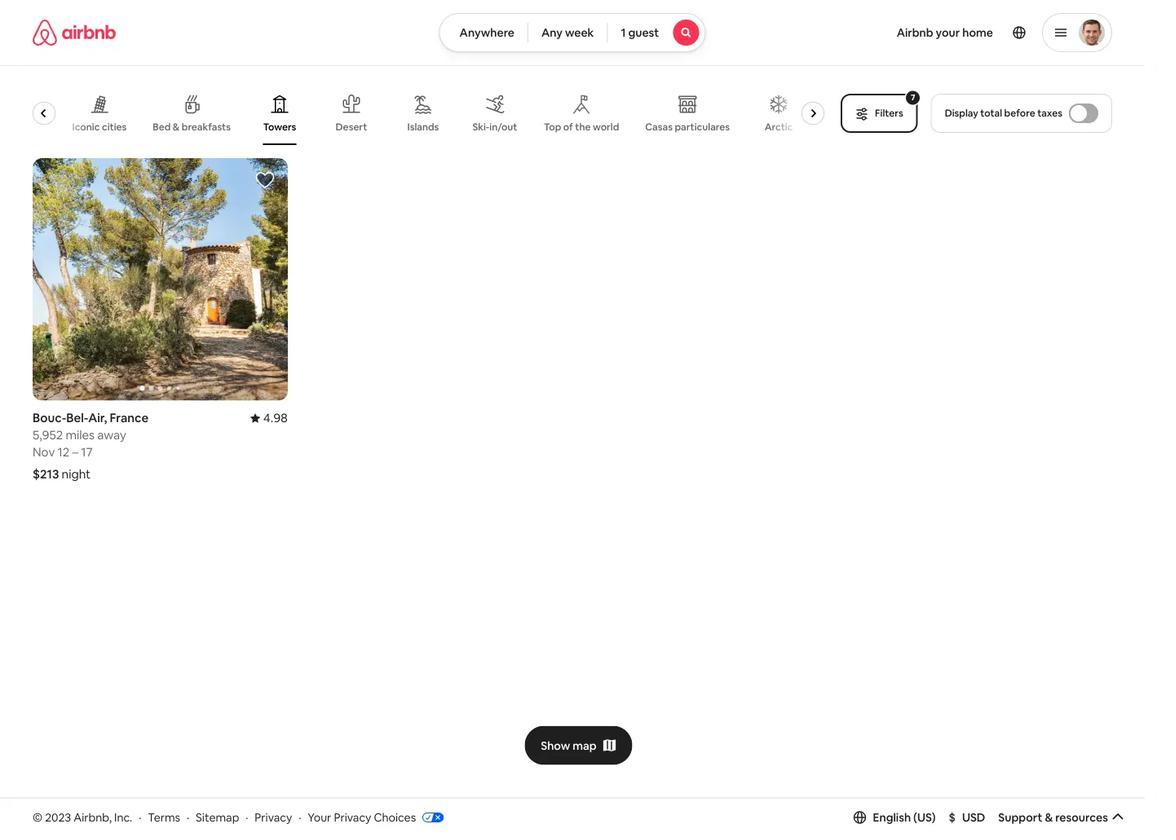 Task type: describe. For each thing, give the bounding box(es) containing it.
before
[[1004, 107, 1035, 119]]

inc.
[[114, 810, 132, 825]]

bed
[[153, 121, 171, 133]]

your privacy choices
[[308, 810, 416, 825]]

4.98
[[263, 410, 288, 426]]

english (us) button
[[853, 810, 936, 825]]

top of the world
[[544, 121, 619, 133]]

away
[[97, 427, 126, 443]]

privacy inside your privacy choices link
[[334, 810, 371, 825]]

privacy link
[[255, 810, 292, 825]]

home
[[962, 25, 993, 40]]

anywhere
[[460, 25, 514, 40]]

1 vertical spatial group
[[33, 158, 288, 401]]

your
[[308, 810, 331, 825]]

anywhere button
[[439, 13, 528, 52]]

islands
[[407, 121, 439, 133]]

map
[[573, 738, 597, 753]]

breakfasts
[[182, 121, 231, 133]]

display total before taxes
[[945, 107, 1062, 119]]

air,
[[88, 410, 107, 426]]

total
[[980, 107, 1002, 119]]

english (us)
[[873, 810, 936, 825]]

airbnb,
[[74, 810, 112, 825]]

support & resources
[[998, 810, 1108, 825]]

©
[[33, 810, 43, 825]]

ski-
[[472, 121, 489, 133]]

iconic cities
[[72, 120, 127, 133]]

12
[[58, 444, 70, 460]]

bouc-bel-air, france 5,952 miles away nov 12 – 17 $213 night
[[33, 410, 148, 482]]

none search field containing anywhere
[[439, 13, 706, 52]]

any week button
[[528, 13, 608, 52]]

(us)
[[913, 810, 936, 825]]

in/out
[[489, 121, 517, 133]]

night
[[62, 466, 91, 482]]

support
[[998, 810, 1042, 825]]

show map button
[[524, 726, 632, 765]]

2 · from the left
[[187, 810, 189, 825]]

desert
[[336, 121, 367, 133]]

add to wishlist: bouc-bel-air, france image
[[255, 170, 275, 190]]

5,952
[[33, 427, 63, 443]]

2023
[[45, 810, 71, 825]]

airbnb your home link
[[887, 15, 1003, 50]]

1
[[621, 25, 626, 40]]

world
[[593, 121, 619, 133]]

english
[[873, 810, 911, 825]]

display total before taxes button
[[931, 94, 1112, 133]]

1 guest
[[621, 25, 659, 40]]

iconic
[[72, 120, 100, 133]]

week
[[565, 25, 594, 40]]

17
[[81, 444, 93, 460]]

top
[[544, 121, 561, 133]]

casas
[[645, 120, 673, 133]]

$ usd
[[949, 810, 985, 825]]

show map
[[541, 738, 597, 753]]

$213
[[33, 466, 59, 482]]



Task type: locate. For each thing, give the bounding box(es) containing it.
· right inc.
[[139, 810, 141, 825]]

nov
[[33, 444, 55, 460]]

sitemap link
[[196, 810, 239, 825]]

taxes
[[1037, 107, 1062, 119]]

& for resources
[[1045, 810, 1053, 825]]

–
[[72, 444, 78, 460]]

sitemap
[[196, 810, 239, 825]]

casas particulares
[[645, 120, 730, 133]]

containers
[[0, 121, 46, 133]]

1 horizontal spatial privacy
[[334, 810, 371, 825]]

airbnb your home
[[897, 25, 993, 40]]

profile element
[[725, 0, 1112, 65]]

· right terms link
[[187, 810, 189, 825]]

resources
[[1055, 810, 1108, 825]]

any week
[[541, 25, 594, 40]]

airbnb
[[897, 25, 933, 40]]

1 horizontal spatial &
[[1045, 810, 1053, 825]]

support & resources button
[[998, 810, 1124, 825]]

4.98 out of 5 average rating image
[[250, 410, 288, 426]]

the
[[575, 121, 591, 133]]

1 · from the left
[[139, 810, 141, 825]]

france
[[110, 410, 148, 426]]

show
[[541, 738, 570, 753]]

· left your
[[299, 810, 301, 825]]

any
[[541, 25, 563, 40]]

your privacy choices link
[[308, 810, 444, 826]]

bed & breakfasts
[[153, 121, 231, 133]]

· left privacy link at the left
[[246, 810, 248, 825]]

guest
[[628, 25, 659, 40]]

None search field
[[439, 13, 706, 52]]

filters button
[[841, 94, 918, 133]]

bouc-
[[33, 410, 66, 426]]

0 horizontal spatial &
[[173, 121, 180, 133]]

1 vertical spatial &
[[1045, 810, 1053, 825]]

0 vertical spatial group
[[0, 82, 831, 145]]

particulares
[[675, 120, 730, 133]]

privacy
[[255, 810, 292, 825], [334, 810, 371, 825]]

1 guest button
[[607, 13, 706, 52]]

terms link
[[148, 810, 180, 825]]

$
[[949, 810, 956, 825]]

·
[[139, 810, 141, 825], [187, 810, 189, 825], [246, 810, 248, 825], [299, 810, 301, 825]]

filters
[[875, 107, 903, 119]]

4 · from the left
[[299, 810, 301, 825]]

cities
[[102, 120, 127, 133]]

towers
[[263, 121, 296, 133]]

choices
[[374, 810, 416, 825]]

1 privacy from the left
[[255, 810, 292, 825]]

display
[[945, 107, 978, 119]]

3 · from the left
[[246, 810, 248, 825]]

0 horizontal spatial privacy
[[255, 810, 292, 825]]

terms · sitemap · privacy
[[148, 810, 292, 825]]

& for breakfasts
[[173, 121, 180, 133]]

© 2023 airbnb, inc. ·
[[33, 810, 141, 825]]

miles
[[66, 427, 95, 443]]

group
[[0, 82, 831, 145], [33, 158, 288, 401]]

usd
[[962, 810, 985, 825]]

& right support
[[1045, 810, 1053, 825]]

bel-
[[66, 410, 88, 426]]

terms
[[148, 810, 180, 825]]

ski-in/out
[[472, 121, 517, 133]]

arctic
[[765, 121, 793, 133]]

&
[[173, 121, 180, 133], [1045, 810, 1053, 825]]

group containing iconic cities
[[0, 82, 831, 145]]

2 privacy from the left
[[334, 810, 371, 825]]

privacy left your
[[255, 810, 292, 825]]

your
[[936, 25, 960, 40]]

of
[[563, 121, 573, 133]]

privacy right your
[[334, 810, 371, 825]]

0 vertical spatial &
[[173, 121, 180, 133]]

& right bed
[[173, 121, 180, 133]]



Task type: vqa. For each thing, say whether or not it's contained in the screenshot.
Lovely Studio/Apartment in Sítio da Nazaré 2 image 3
no



